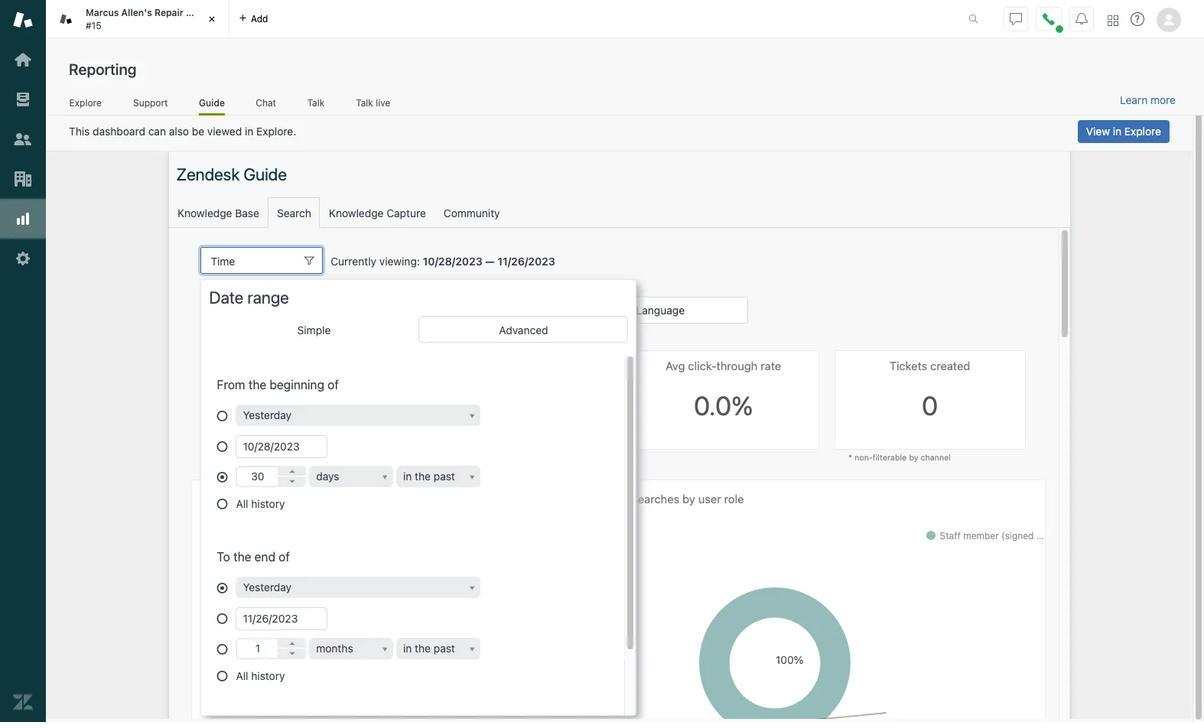 Task type: describe. For each thing, give the bounding box(es) containing it.
tabs tab list
[[46, 0, 953, 38]]

customers image
[[13, 129, 33, 149]]

chat
[[256, 97, 276, 108]]

be
[[192, 125, 204, 138]]

marcus
[[86, 7, 119, 18]]

repair
[[155, 7, 183, 18]]

add
[[251, 13, 268, 24]]

reporting image
[[13, 209, 33, 229]]

this dashboard can also be viewed in explore.
[[69, 125, 296, 138]]

learn
[[1121, 93, 1148, 106]]

get help image
[[1131, 12, 1145, 26]]

talk link
[[307, 97, 325, 113]]

talk for talk
[[307, 97, 325, 108]]

explore inside view in explore button
[[1125, 125, 1162, 138]]

can
[[148, 125, 166, 138]]

this
[[69, 125, 90, 138]]

marcus allen's repair ticket #15
[[86, 7, 214, 31]]

get started image
[[13, 50, 33, 70]]

support
[[133, 97, 168, 108]]

dashboard
[[93, 125, 145, 138]]

view in explore
[[1087, 125, 1162, 138]]

1 in from the left
[[245, 125, 254, 138]]

learn more link
[[1121, 93, 1176, 107]]

zendesk support image
[[13, 10, 33, 30]]

chat link
[[256, 97, 277, 113]]

tab containing marcus allen's repair ticket
[[46, 0, 230, 38]]

zendesk products image
[[1108, 15, 1119, 26]]

live
[[376, 97, 391, 108]]

close image
[[204, 11, 220, 27]]

in inside button
[[1113, 125, 1122, 138]]



Task type: vqa. For each thing, say whether or not it's contained in the screenshot.
"tab" at left containing Marcus Allen's Repair Ticket
yes



Task type: locate. For each thing, give the bounding box(es) containing it.
0 horizontal spatial in
[[245, 125, 254, 138]]

view in explore button
[[1078, 120, 1170, 143]]

talk right chat
[[307, 97, 325, 108]]

view
[[1087, 125, 1111, 138]]

learn more
[[1121, 93, 1176, 106]]

button displays agent's chat status as invisible. image
[[1010, 13, 1023, 25]]

2 in from the left
[[1113, 125, 1122, 138]]

talk for talk live
[[356, 97, 373, 108]]

#15
[[86, 20, 101, 31]]

0 horizontal spatial explore
[[69, 97, 102, 108]]

0 vertical spatial explore
[[69, 97, 102, 108]]

explore.
[[256, 125, 296, 138]]

also
[[169, 125, 189, 138]]

reporting
[[69, 60, 137, 78]]

talk live link
[[356, 97, 391, 113]]

in
[[245, 125, 254, 138], [1113, 125, 1122, 138]]

in right the view
[[1113, 125, 1122, 138]]

guide link
[[199, 97, 225, 116]]

in right viewed
[[245, 125, 254, 138]]

explore down learn more 'link' on the right of page
[[1125, 125, 1162, 138]]

explore
[[69, 97, 102, 108], [1125, 125, 1162, 138]]

views image
[[13, 90, 33, 109]]

0 horizontal spatial talk
[[307, 97, 325, 108]]

ticket
[[186, 7, 214, 18]]

explore up this
[[69, 97, 102, 108]]

1 horizontal spatial explore
[[1125, 125, 1162, 138]]

talk left live
[[356, 97, 373, 108]]

notifications image
[[1076, 13, 1088, 25]]

viewed
[[207, 125, 242, 138]]

organizations image
[[13, 169, 33, 189]]

guide
[[199, 97, 225, 108]]

explore inside explore link
[[69, 97, 102, 108]]

tab
[[46, 0, 230, 38]]

more
[[1151, 93, 1176, 106]]

explore link
[[69, 97, 102, 113]]

talk live
[[356, 97, 391, 108]]

1 horizontal spatial talk
[[356, 97, 373, 108]]

1 talk from the left
[[307, 97, 325, 108]]

allen's
[[121, 7, 152, 18]]

zendesk image
[[13, 693, 33, 713]]

admin image
[[13, 249, 33, 269]]

add button
[[230, 0, 277, 38]]

1 horizontal spatial in
[[1113, 125, 1122, 138]]

support link
[[133, 97, 168, 113]]

2 talk from the left
[[356, 97, 373, 108]]

talk
[[307, 97, 325, 108], [356, 97, 373, 108]]

1 vertical spatial explore
[[1125, 125, 1162, 138]]

main element
[[0, 0, 46, 723]]



